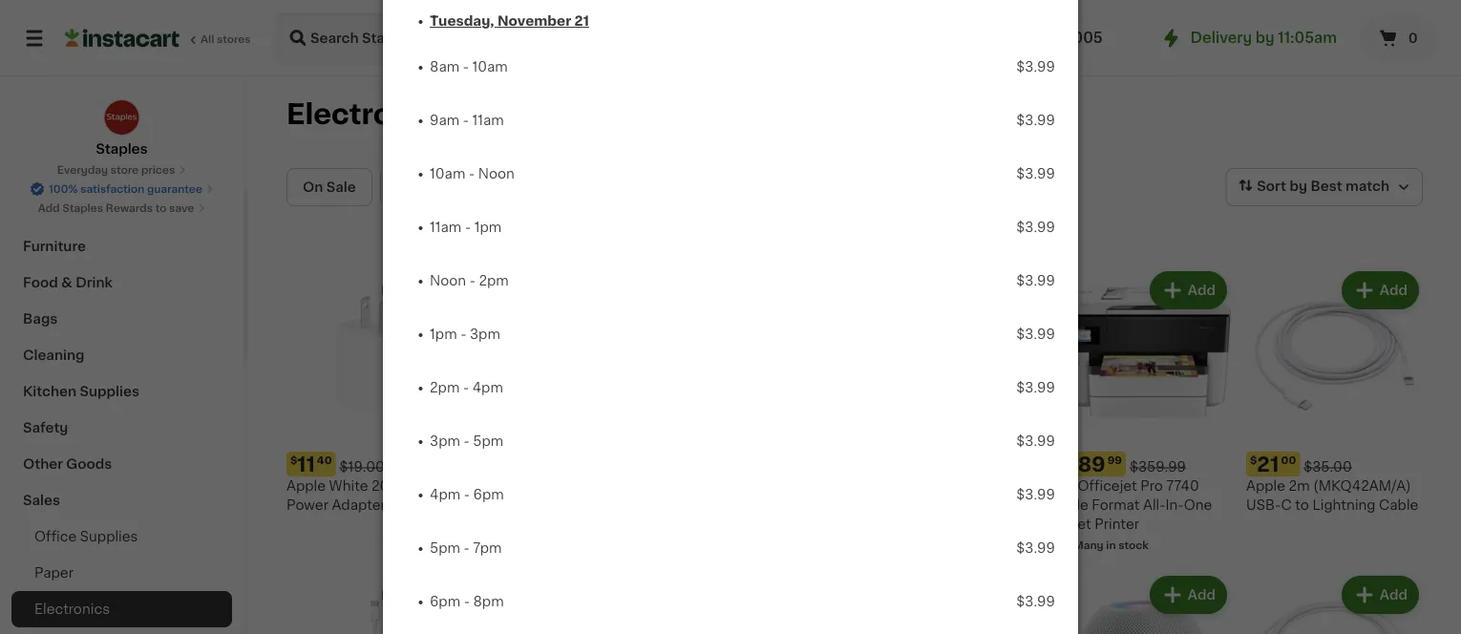 Task type: describe. For each thing, give the bounding box(es) containing it.
format
[[1092, 499, 1140, 512]]

8pm
[[473, 595, 504, 609]]

november
[[498, 14, 572, 28]]

other goods link
[[11, 446, 232, 483]]

retailer info modal dialog
[[0, 0, 1462, 634]]

0 horizontal spatial 5pm
[[430, 542, 461, 555]]

$ for 11
[[290, 455, 297, 466]]

office supplies link
[[11, 519, 232, 555]]

supplies for office supplies
[[80, 530, 138, 544]]

office
[[34, 530, 77, 544]]

11am - 1pm
[[430, 221, 502, 234]]

apple inside apple 30 watt white usb type-c power adapter
[[479, 480, 518, 493]]

$3.99 for noon
[[1017, 167, 1056, 181]]

$3.99 for 7pm
[[1017, 542, 1056, 555]]

7pm
[[473, 542, 502, 555]]

pro
[[1141, 480, 1164, 493]]

hp officejet pro 7740 wide format all-in-one inkjet printer many in stock
[[1055, 480, 1213, 551]]

1 horizontal spatial 21
[[1258, 454, 1280, 474]]

goods
[[66, 458, 112, 471]]

apple 30 watt white usb type-c power adapter
[[479, 480, 649, 512]]

power inside apple white 20w usb-c power adapter
[[287, 499, 329, 512]]

0 horizontal spatial noon
[[430, 274, 466, 288]]

$19.00
[[340, 461, 385, 474]]

other
[[23, 458, 63, 471]]

- for 7pm
[[464, 542, 470, 555]]

delivery
[[1191, 31, 1253, 45]]

1pm - 3pm
[[430, 328, 501, 341]]

(mkq42am/a)
[[1314, 480, 1412, 493]]

1 horizontal spatial noon
[[478, 167, 515, 181]]

3pm - 5pm
[[430, 435, 504, 448]]

- for 8pm
[[464, 595, 470, 609]]

0 vertical spatial 1pm
[[475, 221, 502, 234]]

0 horizontal spatial 1pm
[[430, 328, 457, 341]]

2m
[[1289, 480, 1310, 493]]

school
[[23, 131, 71, 144]]

save
[[169, 203, 194, 214]]

$359.99
[[1130, 461, 1187, 474]]

food & drink link
[[11, 265, 232, 301]]

21 inside retailer info modal "dialog"
[[575, 14, 589, 28]]

lightning
[[1313, 499, 1376, 512]]

0 vertical spatial 4pm
[[473, 381, 503, 395]]

0 horizontal spatial 4pm
[[430, 488, 461, 502]]

instacart logo image
[[65, 27, 180, 50]]

cleaning
[[23, 349, 85, 362]]

$ for 21
[[1251, 455, 1258, 466]]

bags link
[[11, 301, 232, 337]]

$3.99 for 3pm
[[1017, 328, 1056, 341]]

supplies for school supplies
[[74, 131, 134, 144]]

$3.99 for 6pm
[[1017, 488, 1056, 502]]

sales
[[23, 494, 60, 507]]

supplies for kitchen supplies
[[80, 385, 139, 398]]

printer inside hp officejet pro 7740 wide format all-in-one inkjet printer many in stock
[[1095, 518, 1140, 531]]

other goods
[[23, 458, 112, 471]]

1 vertical spatial 2pm
[[430, 381, 460, 395]]

6pm - 8pm
[[430, 595, 504, 609]]

1 vertical spatial staples
[[62, 203, 103, 214]]

1 electronics link from the top
[[11, 156, 232, 192]]

0 horizontal spatial printer
[[23, 95, 70, 108]]

delivery by 11:05am
[[1191, 31, 1338, 45]]

$3.99 for 5pm
[[1017, 435, 1056, 448]]

c for 21
[[1282, 499, 1292, 512]]

guarantee
[[147, 184, 202, 194]]

90005
[[1054, 31, 1103, 45]]

$35.00
[[1304, 461, 1353, 474]]

- for 5pm
[[464, 435, 470, 448]]

- for noon
[[469, 167, 475, 181]]

shipping
[[23, 204, 84, 217]]

1 vertical spatial electronics
[[23, 167, 101, 181]]

watt
[[543, 480, 574, 493]]

school supplies link
[[11, 119, 232, 156]]

0 horizontal spatial to
[[155, 203, 167, 214]]

1 vertical spatial 10am
[[430, 167, 466, 181]]

product group containing 21
[[1247, 268, 1424, 515]]

00
[[1282, 455, 1297, 466]]

20w
[[372, 480, 403, 493]]

stock
[[1119, 540, 1149, 551]]

noon - 2pm
[[430, 274, 509, 288]]

tuesday,
[[430, 14, 495, 28]]

4pm - 6pm
[[430, 488, 504, 502]]

0 vertical spatial 10am
[[472, 60, 508, 74]]

tuesday, november 21
[[430, 14, 589, 28]]

1 vertical spatial 3pm
[[430, 435, 460, 448]]

$289.99 original price: $359.99 element
[[1055, 452, 1232, 477]]

adapter inside apple 30 watt white usb type-c power adapter
[[578, 499, 631, 512]]

drink
[[76, 276, 113, 290]]

5pm - 7pm
[[430, 542, 502, 555]]

100% satisfaction guarantee
[[49, 184, 202, 194]]

2pm - 4pm
[[430, 381, 503, 395]]

&
[[61, 276, 72, 290]]

- for 11am
[[463, 114, 469, 127]]

hp
[[1055, 480, 1075, 493]]

11
[[297, 454, 315, 474]]

apple for 21
[[1247, 480, 1286, 493]]

product group containing 289
[[1055, 268, 1232, 557]]

safety link
[[11, 410, 232, 446]]

wide
[[1055, 499, 1089, 512]]

1 paper link from the top
[[11, 47, 232, 83]]

90005 button
[[1023, 11, 1138, 65]]

type-
[[479, 499, 518, 512]]

usb
[[620, 480, 649, 493]]

everyday
[[57, 165, 108, 175]]

printer supplies link
[[11, 83, 232, 119]]

100% satisfaction guarantee button
[[30, 178, 214, 197]]

adapter inside apple white 20w usb-c power adapter
[[332, 499, 386, 512]]

satisfaction
[[80, 184, 145, 194]]

- for 3pm
[[461, 328, 467, 341]]

0 button
[[1361, 15, 1439, 61]]

food & drink
[[23, 276, 113, 290]]

2 vertical spatial electronics
[[34, 603, 110, 616]]

2 electronics link from the top
[[11, 591, 232, 628]]

- for 6pm
[[464, 488, 470, 502]]

99
[[1108, 455, 1123, 466]]

printer supplies
[[23, 95, 133, 108]]

add staples rewards to save
[[38, 203, 194, 214]]

store
[[111, 165, 139, 175]]

$3.99 for 10am
[[1017, 60, 1056, 74]]



Task type: vqa. For each thing, say whether or not it's contained in the screenshot.
Get Free Delivery On Next 3 Orders • Add $10.00 To Qualify.
no



Task type: locate. For each thing, give the bounding box(es) containing it.
- down 9am - 11am on the left top of the page
[[469, 167, 475, 181]]

power down 11 on the bottom
[[287, 499, 329, 512]]

1 horizontal spatial $
[[1251, 455, 1258, 466]]

2 white from the left
[[578, 480, 617, 493]]

9 $3.99 from the top
[[1017, 488, 1056, 502]]

- for 1pm
[[465, 221, 471, 234]]

1 vertical spatial printer
[[1095, 518, 1140, 531]]

0 vertical spatial electronics
[[287, 101, 453, 128]]

white inside apple white 20w usb-c power adapter
[[329, 480, 368, 493]]

1 vertical spatial 21
[[1258, 454, 1280, 474]]

1 horizontal spatial power
[[532, 499, 574, 512]]

- right 9am in the top left of the page
[[463, 114, 469, 127]]

adapter
[[332, 499, 386, 512], [578, 499, 631, 512]]

5pm up 4pm - 6pm
[[473, 435, 504, 448]]

3pm down noon - 2pm on the top of page
[[470, 328, 501, 341]]

$79.00 original price: $99.00 element
[[863, 452, 1040, 477]]

1 horizontal spatial 4pm
[[473, 381, 503, 395]]

paper link down office supplies
[[11, 555, 232, 591]]

1 vertical spatial 4pm
[[430, 488, 461, 502]]

c inside apple 30 watt white usb type-c power adapter
[[518, 499, 529, 512]]

add
[[38, 203, 60, 214], [420, 284, 448, 297], [996, 284, 1024, 297], [1188, 284, 1216, 297], [1380, 284, 1408, 297], [420, 589, 448, 602], [996, 589, 1024, 602], [1188, 589, 1216, 602], [1380, 589, 1408, 602]]

usb-
[[406, 480, 441, 493], [1247, 499, 1282, 512]]

apple 2m (mkq42am/a) usb-c to lightning cable
[[1247, 480, 1419, 512]]

2 apple from the left
[[479, 480, 518, 493]]

$ left 00
[[1251, 455, 1258, 466]]

2 $3.99 from the top
[[1017, 114, 1056, 127]]

usb- down $ 21 00
[[1247, 499, 1282, 512]]

to down 2m at the right
[[1296, 499, 1310, 512]]

c for 11
[[441, 480, 452, 493]]

cable
[[1380, 499, 1419, 512]]

supplies up school supplies link
[[73, 95, 133, 108]]

1 horizontal spatial to
[[1296, 499, 1310, 512]]

shipping link
[[11, 192, 232, 228]]

1 horizontal spatial 10am
[[472, 60, 508, 74]]

officejet
[[1078, 480, 1138, 493]]

kitchen supplies
[[23, 385, 139, 398]]

0 vertical spatial printer
[[23, 95, 70, 108]]

supplies inside printer supplies link
[[73, 95, 133, 108]]

electronics up sale
[[287, 101, 453, 128]]

power
[[287, 499, 329, 512], [532, 499, 574, 512]]

3pm
[[470, 328, 501, 341], [430, 435, 460, 448]]

11 $3.99 from the top
[[1017, 595, 1056, 609]]

2pm down 11am - 1pm
[[479, 274, 509, 288]]

noon down 9am - 11am on the left top of the page
[[478, 167, 515, 181]]

$11.40 original price: $19.00 element
[[287, 452, 463, 477]]

$ inside $ 11 40
[[290, 455, 297, 466]]

staples up everyday store prices link
[[96, 142, 148, 156]]

one
[[1184, 499, 1213, 512]]

- for 10am
[[463, 60, 469, 74]]

2 power from the left
[[532, 499, 574, 512]]

9am - 11am
[[430, 114, 504, 127]]

to inside apple 2m (mkq42am/a) usb-c to lightning cable
[[1296, 499, 1310, 512]]

1 horizontal spatial c
[[518, 499, 529, 512]]

0 vertical spatial usb-
[[406, 480, 441, 493]]

paper down office
[[34, 567, 74, 580]]

1pm
[[475, 221, 502, 234], [430, 328, 457, 341]]

3 $3.99 from the top
[[1017, 167, 1056, 181]]

paper for 1st paper link from the top of the page
[[23, 58, 63, 72]]

4pm
[[473, 381, 503, 395], [430, 488, 461, 502]]

paper
[[23, 58, 63, 72], [34, 567, 74, 580]]

add button
[[384, 273, 458, 308], [960, 273, 1034, 308], [1152, 273, 1226, 308], [1344, 273, 1418, 308], [384, 578, 458, 612], [960, 578, 1034, 612], [1152, 578, 1226, 612], [1344, 578, 1418, 612]]

sale
[[327, 181, 356, 194]]

product group containing 11
[[287, 268, 463, 515]]

3pm down 2pm - 4pm
[[430, 435, 460, 448]]

to left 'save' at top left
[[155, 203, 167, 214]]

sales link
[[11, 483, 232, 519]]

6pm left 30
[[473, 488, 504, 502]]

0 horizontal spatial apple
[[287, 480, 326, 493]]

bags
[[23, 312, 58, 326]]

1pm down 10am - noon
[[475, 221, 502, 234]]

0 vertical spatial staples
[[96, 142, 148, 156]]

staples logo image
[[104, 99, 140, 136]]

- left type-
[[464, 488, 470, 502]]

adapter down the "usb"
[[578, 499, 631, 512]]

on sale button
[[287, 168, 372, 206]]

usb- for 21
[[1247, 499, 1282, 512]]

$3.99 for 11am
[[1017, 114, 1056, 127]]

supplies inside school supplies link
[[74, 131, 134, 144]]

11am up noon - 2pm on the top of page
[[430, 221, 462, 234]]

1 vertical spatial usb-
[[1247, 499, 1282, 512]]

0 vertical spatial to
[[155, 203, 167, 214]]

kitchen
[[23, 385, 76, 398]]

paper link up staples logo
[[11, 47, 232, 83]]

1 horizontal spatial 6pm
[[473, 488, 504, 502]]

2 $ from the left
[[1251, 455, 1258, 466]]

$3.99 for 1pm
[[1017, 221, 1056, 234]]

2 horizontal spatial apple
[[1247, 480, 1286, 493]]

add staples rewards to save link
[[38, 201, 206, 216]]

printer down format
[[1095, 518, 1140, 531]]

safety
[[23, 421, 68, 435]]

7740
[[1167, 480, 1200, 493]]

on sale
[[303, 181, 356, 194]]

0 horizontal spatial c
[[441, 480, 452, 493]]

c
[[441, 480, 452, 493], [518, 499, 529, 512], [1282, 499, 1292, 512]]

21 right november
[[575, 14, 589, 28]]

- right 8am
[[463, 60, 469, 74]]

0 vertical spatial noon
[[478, 167, 515, 181]]

paper up printer supplies
[[23, 58, 63, 72]]

delivery by 11:05am link
[[1161, 27, 1338, 50]]

apple inside apple white 20w usb-c power adapter
[[287, 480, 326, 493]]

1 vertical spatial paper link
[[11, 555, 232, 591]]

1 horizontal spatial adapter
[[578, 499, 631, 512]]

staples down 100%
[[62, 203, 103, 214]]

6 $3.99 from the top
[[1017, 328, 1056, 341]]

4 $3.99 from the top
[[1017, 221, 1056, 234]]

6pm
[[473, 488, 504, 502], [430, 595, 461, 609]]

usb- inside apple white 20w usb-c power adapter
[[406, 480, 441, 493]]

0 horizontal spatial 21
[[575, 14, 589, 28]]

supplies
[[73, 95, 133, 108], [74, 131, 134, 144], [80, 385, 139, 398], [80, 530, 138, 544]]

0 vertical spatial 11am
[[472, 114, 504, 127]]

0 horizontal spatial 2pm
[[430, 381, 460, 395]]

white inside apple 30 watt white usb type-c power adapter
[[578, 480, 617, 493]]

1 $3.99 from the top
[[1017, 60, 1056, 74]]

apple up type-
[[479, 480, 518, 493]]

2 adapter from the left
[[578, 499, 631, 512]]

1 horizontal spatial 2pm
[[479, 274, 509, 288]]

furniture
[[23, 240, 86, 253]]

electronics down office supplies
[[34, 603, 110, 616]]

furniture link
[[11, 228, 232, 265]]

1 vertical spatial to
[[1296, 499, 1310, 512]]

2 horizontal spatial c
[[1282, 499, 1292, 512]]

cleaning link
[[11, 337, 232, 374]]

prices
[[141, 165, 175, 175]]

white
[[329, 480, 368, 493], [578, 480, 617, 493]]

1 horizontal spatial white
[[578, 480, 617, 493]]

product group
[[287, 268, 463, 515], [863, 268, 1040, 515], [1055, 268, 1232, 557], [1247, 268, 1424, 515], [287, 572, 463, 634], [863, 572, 1040, 634], [1055, 572, 1232, 634], [1247, 572, 1424, 634]]

30
[[521, 480, 539, 493]]

1 vertical spatial 6pm
[[430, 595, 461, 609]]

-
[[463, 60, 469, 74], [463, 114, 469, 127], [469, 167, 475, 181], [465, 221, 471, 234], [470, 274, 476, 288], [461, 328, 467, 341], [463, 381, 469, 395], [464, 435, 470, 448], [464, 488, 470, 502], [464, 542, 470, 555], [464, 595, 470, 609]]

$3.99 for 4pm
[[1017, 381, 1056, 395]]

0 vertical spatial paper link
[[11, 47, 232, 83]]

1 horizontal spatial usb-
[[1247, 499, 1282, 512]]

1 horizontal spatial 5pm
[[473, 435, 504, 448]]

supplies up everyday store prices on the left top of page
[[74, 131, 134, 144]]

to
[[155, 203, 167, 214], [1296, 499, 1310, 512]]

- up '3pm - 5pm'
[[463, 381, 469, 395]]

0 horizontal spatial 11am
[[430, 221, 462, 234]]

4pm up '3pm - 5pm'
[[473, 381, 503, 395]]

2pm down 1pm - 3pm
[[430, 381, 460, 395]]

6pm left 8pm
[[430, 595, 461, 609]]

1 horizontal spatial 11am
[[472, 114, 504, 127]]

all
[[201, 34, 214, 44]]

apple inside apple 2m (mkq42am/a) usb-c to lightning cable
[[1247, 480, 1286, 493]]

- up noon - 2pm on the top of page
[[465, 221, 471, 234]]

on
[[303, 181, 323, 194]]

1 horizontal spatial 1pm
[[475, 221, 502, 234]]

10am down 9am in the top left of the page
[[430, 167, 466, 181]]

apple for 11
[[287, 480, 326, 493]]

289
[[1066, 454, 1106, 474]]

supplies down sales link
[[80, 530, 138, 544]]

21 left 00
[[1258, 454, 1280, 474]]

printer up school on the left top of the page
[[23, 95, 70, 108]]

1 $ from the left
[[290, 455, 297, 466]]

apple white 20w usb-c power adapter
[[287, 480, 452, 512]]

staples
[[96, 142, 148, 156], [62, 203, 103, 214]]

0 vertical spatial 6pm
[[473, 488, 504, 502]]

$ 11 40
[[290, 454, 332, 474]]

c down 2m at the right
[[1282, 499, 1292, 512]]

c inside apple 2m (mkq42am/a) usb-c to lightning cable
[[1282, 499, 1292, 512]]

1 vertical spatial paper
[[34, 567, 74, 580]]

everyday store prices link
[[57, 162, 187, 178]]

c down 30
[[518, 499, 529, 512]]

supplies up safety link in the bottom left of the page
[[80, 385, 139, 398]]

apple down 11 on the bottom
[[287, 480, 326, 493]]

4pm left type-
[[430, 488, 461, 502]]

9am
[[430, 114, 460, 127]]

0 horizontal spatial $
[[290, 455, 297, 466]]

0 horizontal spatial 10am
[[430, 167, 466, 181]]

1 apple from the left
[[287, 480, 326, 493]]

10am
[[472, 60, 508, 74], [430, 167, 466, 181]]

- up 2pm - 4pm
[[461, 328, 467, 341]]

1 vertical spatial 1pm
[[430, 328, 457, 341]]

1 white from the left
[[329, 480, 368, 493]]

noon
[[478, 167, 515, 181], [430, 274, 466, 288]]

1 adapter from the left
[[332, 499, 386, 512]]

$21.00 original price: $35.00 element
[[1247, 452, 1424, 477]]

white left the "usb"
[[578, 480, 617, 493]]

21
[[575, 14, 589, 28], [1258, 454, 1280, 474]]

staples link
[[96, 99, 148, 159]]

0 horizontal spatial white
[[329, 480, 368, 493]]

- left 7pm
[[464, 542, 470, 555]]

0
[[1409, 32, 1419, 45]]

$ left 40
[[290, 455, 297, 466]]

apple
[[287, 480, 326, 493], [479, 480, 518, 493], [1247, 480, 1286, 493]]

8 $3.99 from the top
[[1017, 435, 1056, 448]]

0 horizontal spatial power
[[287, 499, 329, 512]]

0 horizontal spatial usb-
[[406, 480, 441, 493]]

electronics up 100%
[[23, 167, 101, 181]]

0 vertical spatial paper
[[23, 58, 63, 72]]

2 paper link from the top
[[11, 555, 232, 591]]

- for 4pm
[[463, 381, 469, 395]]

11am right 9am in the top left of the page
[[472, 114, 504, 127]]

11am
[[472, 114, 504, 127], [430, 221, 462, 234]]

c inside apple white 20w usb-c power adapter
[[441, 480, 452, 493]]

food
[[23, 276, 58, 290]]

0 vertical spatial 21
[[575, 14, 589, 28]]

2pm
[[479, 274, 509, 288], [430, 381, 460, 395]]

- down 11am - 1pm
[[470, 274, 476, 288]]

power inside apple 30 watt white usb type-c power adapter
[[532, 499, 574, 512]]

8am - 10am
[[430, 60, 508, 74]]

1pm up 2pm - 4pm
[[430, 328, 457, 341]]

paper link
[[11, 47, 232, 83], [11, 555, 232, 591]]

kitchen supplies link
[[11, 374, 232, 410]]

white down $19.00
[[329, 480, 368, 493]]

adapter down 20w
[[332, 499, 386, 512]]

c down '3pm - 5pm'
[[441, 480, 452, 493]]

7 $3.99 from the top
[[1017, 381, 1056, 395]]

0 vertical spatial 5pm
[[473, 435, 504, 448]]

supplies for printer supplies
[[73, 95, 133, 108]]

0 vertical spatial electronics link
[[11, 156, 232, 192]]

in-
[[1166, 499, 1184, 512]]

$3.99 for 8pm
[[1017, 595, 1056, 609]]

- left 8pm
[[464, 595, 470, 609]]

1 vertical spatial noon
[[430, 274, 466, 288]]

10 $3.99 from the top
[[1017, 542, 1056, 555]]

1 horizontal spatial 3pm
[[470, 328, 501, 341]]

0 vertical spatial 2pm
[[479, 274, 509, 288]]

1 vertical spatial 11am
[[430, 221, 462, 234]]

usb- inside apple 2m (mkq42am/a) usb-c to lightning cable
[[1247, 499, 1282, 512]]

0 horizontal spatial 3pm
[[430, 435, 460, 448]]

1 horizontal spatial printer
[[1095, 518, 1140, 531]]

5pm left 7pm
[[430, 542, 461, 555]]

1 vertical spatial 5pm
[[430, 542, 461, 555]]

rewards
[[106, 203, 153, 214]]

289 99
[[1066, 454, 1123, 474]]

3 apple from the left
[[1247, 480, 1286, 493]]

5 $3.99 from the top
[[1017, 274, 1056, 288]]

everyday store prices
[[57, 165, 175, 175]]

apple 30 watt white usb type-c power adapter button
[[479, 268, 655, 515]]

None search field
[[273, 11, 770, 65]]

supplies inside kitchen supplies link
[[80, 385, 139, 398]]

usb- right 20w
[[406, 480, 441, 493]]

noon up 1pm - 3pm
[[430, 274, 466, 288]]

11:05am
[[1279, 31, 1338, 45]]

in
[[1107, 540, 1117, 551]]

0 vertical spatial 3pm
[[470, 328, 501, 341]]

supplies inside office supplies "link"
[[80, 530, 138, 544]]

paper for second paper link from the top of the page
[[34, 567, 74, 580]]

school supplies
[[23, 131, 134, 144]]

- down 2pm - 4pm
[[464, 435, 470, 448]]

$3.99 for 2pm
[[1017, 274, 1056, 288]]

1 power from the left
[[287, 499, 329, 512]]

usb- for 11
[[406, 480, 441, 493]]

power down watt
[[532, 499, 574, 512]]

1 vertical spatial electronics link
[[11, 591, 232, 628]]

- for 2pm
[[470, 274, 476, 288]]

inkjet
[[1055, 518, 1092, 531]]

100%
[[49, 184, 78, 194]]

10am - noon
[[430, 167, 515, 181]]

0 horizontal spatial 6pm
[[430, 595, 461, 609]]

by
[[1256, 31, 1275, 45]]

$ inside $ 21 00
[[1251, 455, 1258, 466]]

1 horizontal spatial apple
[[479, 480, 518, 493]]

10am right 8am
[[472, 60, 508, 74]]

apple down $ 21 00
[[1247, 480, 1286, 493]]

0 horizontal spatial adapter
[[332, 499, 386, 512]]



